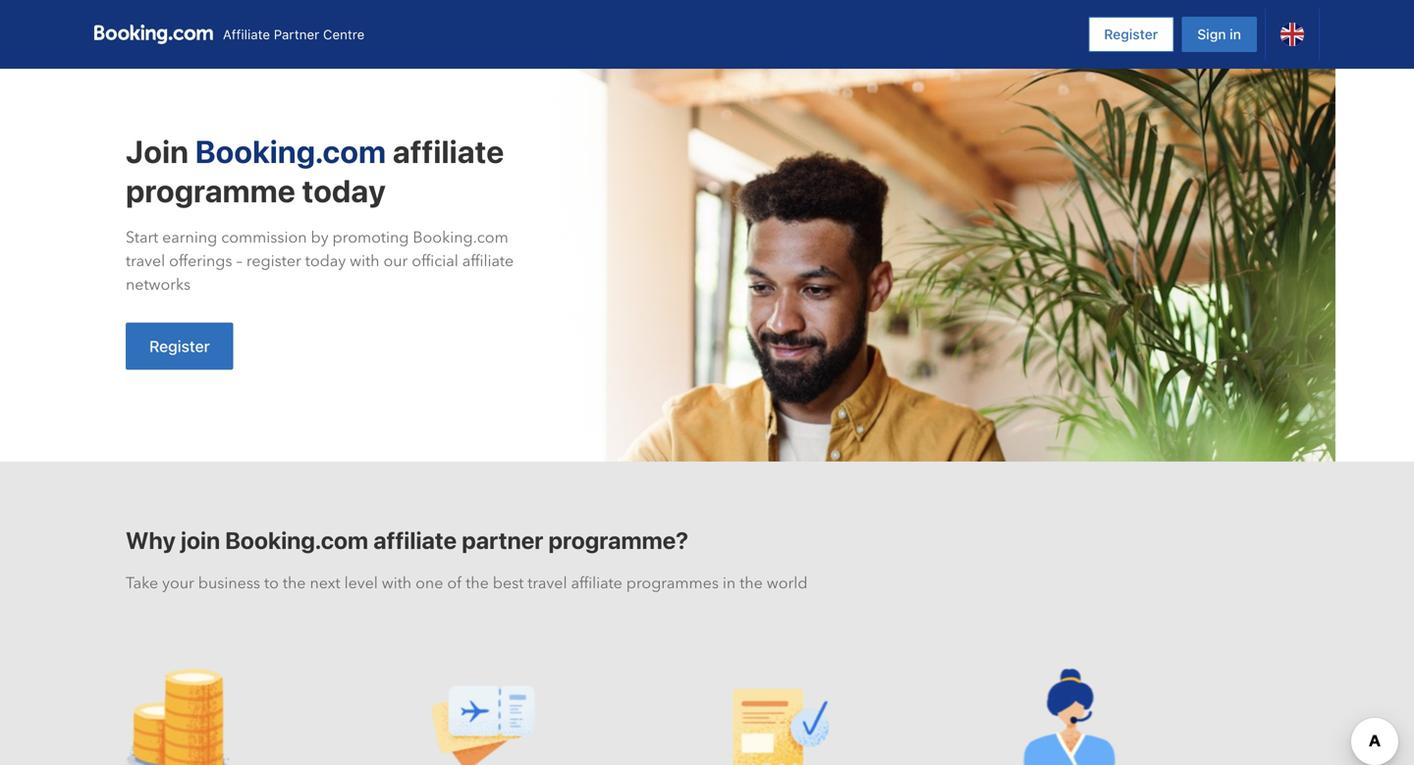 Task type: locate. For each thing, give the bounding box(es) containing it.
of
[[447, 573, 462, 594]]

booking.com up 'to'
[[225, 527, 368, 554]]

with left one on the bottom
[[382, 573, 412, 594]]

0 vertical spatial register
[[1104, 26, 1158, 42]]

register down the networks
[[149, 337, 210, 356]]

1 vertical spatial register
[[149, 337, 210, 356]]

booking.com up programme
[[195, 133, 386, 170]]

register left "sign"
[[1104, 26, 1158, 42]]

register link
[[1089, 17, 1174, 52], [126, 323, 234, 370]]

1 horizontal spatial register link
[[1089, 17, 1174, 52]]

travel
[[126, 251, 165, 272], [528, 573, 567, 594]]

next
[[310, 573, 340, 594]]

in right "sign"
[[1230, 26, 1242, 42]]

in right programmes
[[723, 573, 736, 594]]

programme?
[[549, 527, 689, 554]]

today
[[302, 172, 386, 209], [305, 251, 346, 272]]

to
[[264, 573, 279, 594]]

1 vertical spatial register link
[[126, 323, 234, 370]]

0 vertical spatial with
[[350, 251, 380, 272]]

level
[[344, 573, 378, 594]]

affiliate inside affiliate programme today
[[393, 133, 504, 170]]

1 horizontal spatial with
[[382, 573, 412, 594]]

today down by
[[305, 251, 346, 272]]

with inside start earning commission by promoting booking.com travel offerings – register today with our official affiliate networks
[[350, 251, 380, 272]]

today up by
[[302, 172, 386, 209]]

register button
[[126, 323, 234, 370]]

0 horizontal spatial with
[[350, 251, 380, 272]]

start earning commission by promoting booking.com travel offerings – register today with our official affiliate networks
[[126, 227, 514, 296]]

travel down start
[[126, 251, 165, 272]]

the
[[283, 573, 306, 594], [466, 573, 489, 594], [740, 573, 763, 594]]

booking.com
[[195, 133, 386, 170], [413, 227, 509, 249], [225, 527, 368, 554]]

1 vertical spatial today
[[305, 251, 346, 272]]

in
[[1230, 26, 1242, 42], [723, 573, 736, 594]]

0 vertical spatial booking.com
[[195, 133, 386, 170]]

register link left "sign"
[[1089, 17, 1174, 52]]

today inside start earning commission by promoting booking.com travel offerings – register today with our official affiliate networks
[[305, 251, 346, 272]]

register
[[246, 251, 301, 272]]

booking.com inside start earning commission by promoting booking.com travel offerings – register today with our official affiliate networks
[[413, 227, 509, 249]]

sign in link
[[1182, 17, 1257, 52]]

today inside affiliate programme today
[[302, 172, 386, 209]]

with down the promoting
[[350, 251, 380, 272]]

0 vertical spatial register link
[[1089, 17, 1174, 52]]

travel right best
[[528, 573, 567, 594]]

our
[[384, 251, 408, 272]]

booking.com up official
[[413, 227, 509, 249]]

the right 'to'
[[283, 573, 306, 594]]

join
[[181, 527, 220, 554]]

0 horizontal spatial register
[[149, 337, 210, 356]]

travel inside start earning commission by promoting booking.com travel offerings – register today with our official affiliate networks
[[126, 251, 165, 272]]

0 horizontal spatial the
[[283, 573, 306, 594]]

register
[[1104, 26, 1158, 42], [149, 337, 210, 356]]

one
[[416, 573, 443, 594]]

sign in
[[1198, 26, 1242, 42]]

2 horizontal spatial the
[[740, 573, 763, 594]]

1 horizontal spatial register
[[1104, 26, 1158, 42]]

affiliate programme today
[[126, 133, 504, 209]]

0 horizontal spatial travel
[[126, 251, 165, 272]]

0 horizontal spatial in
[[723, 573, 736, 594]]

0 horizontal spatial register link
[[126, 323, 234, 370]]

register link down the networks
[[126, 323, 234, 370]]

the right of
[[466, 573, 489, 594]]

1 vertical spatial booking.com
[[413, 227, 509, 249]]

affiliate
[[393, 133, 504, 170], [462, 251, 514, 272], [373, 527, 457, 554], [571, 573, 623, 594]]

join
[[126, 133, 189, 170]]

1 horizontal spatial in
[[1230, 26, 1242, 42]]

0 vertical spatial today
[[302, 172, 386, 209]]

1 vertical spatial in
[[723, 573, 736, 594]]

with
[[350, 251, 380, 272], [382, 573, 412, 594]]

0 vertical spatial travel
[[126, 251, 165, 272]]

1 vertical spatial travel
[[528, 573, 567, 594]]

1 horizontal spatial the
[[466, 573, 489, 594]]

1 vertical spatial with
[[382, 573, 412, 594]]

business
[[198, 573, 260, 594]]

the left world
[[740, 573, 763, 594]]

1 the from the left
[[283, 573, 306, 594]]



Task type: describe. For each thing, give the bounding box(es) containing it.
register inside button
[[149, 337, 210, 356]]

official
[[412, 251, 459, 272]]

world
[[767, 573, 808, 594]]

2 vertical spatial booking.com
[[225, 527, 368, 554]]

why join booking.com affiliate partner programme?
[[126, 527, 689, 554]]

1 horizontal spatial travel
[[528, 573, 567, 594]]

earning
[[162, 227, 217, 249]]

programme
[[126, 172, 296, 209]]

programmes
[[627, 573, 719, 594]]

0 vertical spatial in
[[1230, 26, 1242, 42]]

booking.com affiliate partner centre image
[[94, 25, 365, 44]]

start
[[126, 227, 158, 249]]

promoting
[[333, 227, 409, 249]]

sign
[[1198, 26, 1227, 42]]

take
[[126, 573, 158, 594]]

commission
[[221, 227, 307, 249]]

your
[[162, 573, 194, 594]]

by
[[311, 227, 329, 249]]

networks
[[126, 274, 191, 296]]

best
[[493, 573, 524, 594]]

partner
[[462, 527, 544, 554]]

join booking.com
[[126, 133, 386, 170]]

offerings
[[169, 251, 232, 272]]

take your business to the next level with one of the best travel affiliate programmes in the world
[[126, 573, 808, 594]]

–
[[236, 251, 243, 272]]

affiliate inside start earning commission by promoting booking.com travel offerings – register today with our official affiliate networks
[[462, 251, 514, 272]]

2 the from the left
[[466, 573, 489, 594]]

why
[[126, 527, 176, 554]]

3 the from the left
[[740, 573, 763, 594]]



Task type: vqa. For each thing, say whether or not it's contained in the screenshot.
Of
yes



